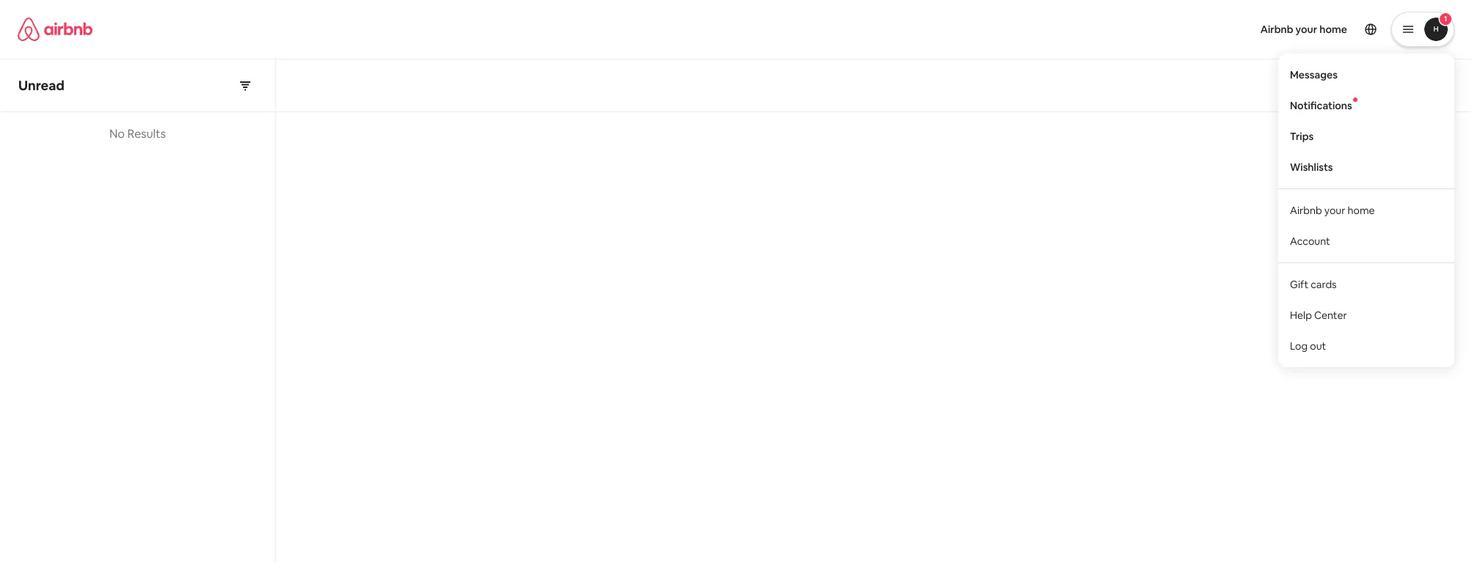 Task type: describe. For each thing, give the bounding box(es) containing it.
1 button
[[1392, 12, 1455, 47]]

messages link
[[1279, 59, 1455, 90]]

unread
[[18, 77, 64, 94]]

0 vertical spatial airbnb
[[1261, 23, 1294, 36]]

messages
[[1290, 68, 1338, 81]]

1 vertical spatial airbnb
[[1290, 204, 1322, 217]]

gift cards link
[[1279, 269, 1455, 300]]

1 vertical spatial home
[[1348, 204, 1375, 217]]

1 vertical spatial airbnb your home link
[[1279, 195, 1455, 226]]

0 vertical spatial home
[[1320, 23, 1348, 36]]

trips link
[[1279, 121, 1455, 152]]

notifications
[[1290, 99, 1353, 112]]

log out button
[[1279, 331, 1455, 362]]

no results
[[109, 126, 166, 142]]

gift cards
[[1290, 278, 1337, 291]]

1
[[1444, 14, 1448, 23]]

wishlists
[[1290, 161, 1333, 174]]

0 vertical spatial airbnb your home link
[[1252, 14, 1356, 45]]

results
[[127, 126, 166, 142]]

help center link
[[1279, 300, 1455, 331]]

airbnb your home for "airbnb your home" link to the bottom
[[1290, 204, 1375, 217]]

airbnb your home for topmost "airbnb your home" link
[[1261, 23, 1348, 36]]

filter conversations. current filter: unread conversations image
[[239, 80, 251, 91]]

1 vertical spatial your
[[1325, 204, 1346, 217]]

account link
[[1279, 226, 1455, 257]]

account
[[1290, 235, 1331, 248]]

log
[[1290, 340, 1308, 353]]



Task type: vqa. For each thing, say whether or not it's contained in the screenshot.
Airbnb
yes



Task type: locate. For each thing, give the bounding box(es) containing it.
out
[[1310, 340, 1326, 353]]

your up messages
[[1296, 23, 1318, 36]]

no
[[109, 126, 125, 142]]

1 vertical spatial airbnb your home
[[1290, 204, 1375, 217]]

home up messages
[[1320, 23, 1348, 36]]

help
[[1290, 309, 1312, 322]]

0 horizontal spatial your
[[1296, 23, 1318, 36]]

home
[[1320, 23, 1348, 36], [1348, 204, 1375, 217]]

airbnb your home up account
[[1290, 204, 1375, 217]]

airbnb your home
[[1261, 23, 1348, 36], [1290, 204, 1375, 217]]

gift
[[1290, 278, 1309, 291]]

airbnb your home link down wishlists 'link'
[[1279, 195, 1455, 226]]

airbnb up messages
[[1261, 23, 1294, 36]]

0 vertical spatial your
[[1296, 23, 1318, 36]]

airbnb your home link
[[1252, 14, 1356, 45], [1279, 195, 1455, 226]]

airbnb
[[1261, 23, 1294, 36], [1290, 204, 1322, 217]]

airbnb your home link up messages
[[1252, 14, 1356, 45]]

has notifications image
[[1353, 97, 1358, 102]]

log out
[[1290, 340, 1326, 353]]

messaging page main contents element
[[0, 59, 1472, 564]]

wishlists link
[[1279, 152, 1455, 183]]

your up account
[[1325, 204, 1346, 217]]

0 vertical spatial airbnb your home
[[1261, 23, 1348, 36]]

help center
[[1290, 309, 1347, 322]]

trips
[[1290, 130, 1314, 143]]

airbnb your home up messages
[[1261, 23, 1348, 36]]

your
[[1296, 23, 1318, 36], [1325, 204, 1346, 217]]

home up account 'link'
[[1348, 204, 1375, 217]]

profile element
[[754, 0, 1455, 368]]

notifications link
[[1279, 90, 1455, 121]]

airbnb up account
[[1290, 204, 1322, 217]]

cards
[[1311, 278, 1337, 291]]

center
[[1314, 309, 1347, 322]]

1 horizontal spatial your
[[1325, 204, 1346, 217]]



